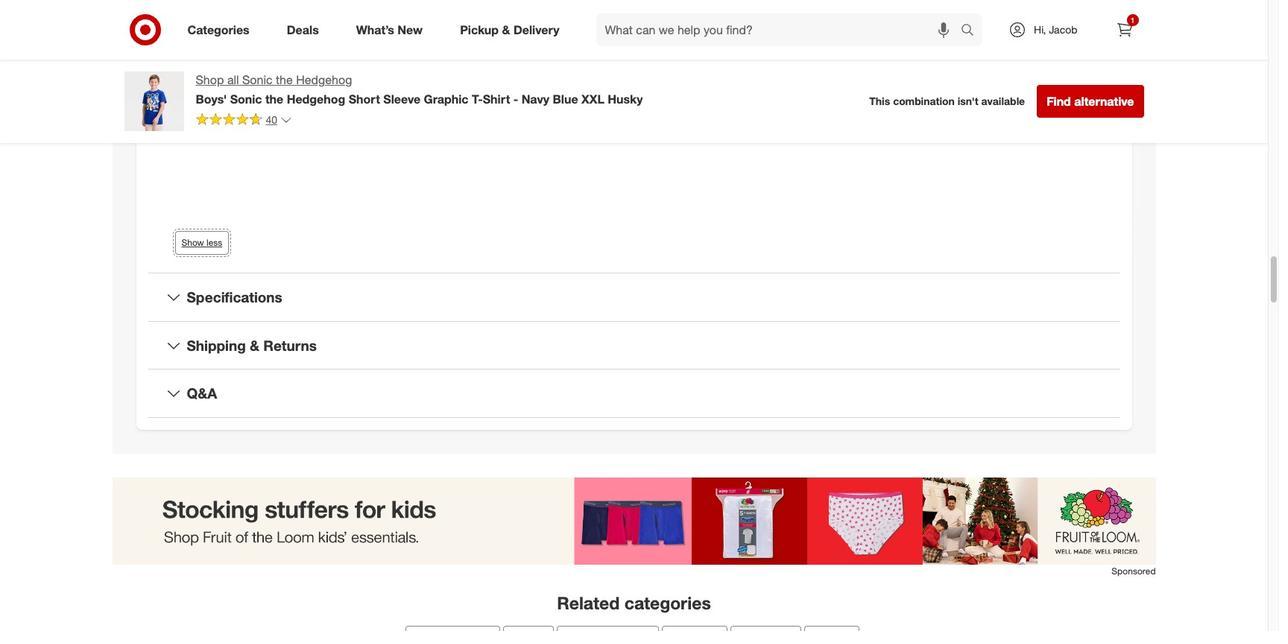 Task type: vqa. For each thing, say whether or not it's contained in the screenshot.
Add corresponding to $5.00
no



Task type: describe. For each thing, give the bounding box(es) containing it.
graphic
[[424, 92, 469, 107]]

pickup & delivery link
[[448, 13, 578, 46]]

1 vertical spatial hedgehog
[[287, 92, 345, 107]]

show
[[182, 237, 204, 248]]

1 vertical spatial sonic
[[230, 92, 262, 107]]

what's
[[356, 22, 394, 37]]

shop
[[196, 72, 224, 87]]

related
[[557, 593, 620, 614]]

pickup & delivery
[[460, 22, 560, 37]]

-
[[514, 92, 519, 107]]

available
[[982, 95, 1025, 108]]

boys'
[[196, 92, 227, 107]]

jacob
[[1049, 23, 1078, 36]]

find alternative button
[[1037, 85, 1144, 118]]

deals link
[[274, 13, 338, 46]]

isn't
[[958, 95, 979, 108]]

less
[[207, 237, 222, 248]]

hi, jacob
[[1034, 23, 1078, 36]]

0 vertical spatial hedgehog
[[296, 72, 352, 87]]

deals
[[287, 22, 319, 37]]

this
[[870, 95, 890, 108]]

blue
[[553, 92, 578, 107]]

new
[[398, 22, 423, 37]]

40 link
[[196, 112, 292, 130]]

& for pickup
[[502, 22, 510, 37]]

related categories
[[557, 593, 711, 614]]

specifications
[[187, 288, 282, 306]]

navy
[[522, 92, 550, 107]]

xxl
[[582, 92, 605, 107]]

search
[[954, 24, 990, 38]]

hi,
[[1034, 23, 1046, 36]]

find alternative
[[1047, 94, 1134, 109]]



Task type: locate. For each thing, give the bounding box(es) containing it.
sponsored
[[1112, 566, 1156, 577]]

shipping & returns button
[[148, 322, 1120, 369]]

hedgehog
[[296, 72, 352, 87], [287, 92, 345, 107]]

short
[[349, 92, 380, 107]]

What can we help you find? suggestions appear below search field
[[596, 13, 965, 46]]

pickup
[[460, 22, 499, 37]]

find
[[1047, 94, 1071, 109]]

0 vertical spatial &
[[502, 22, 510, 37]]

this combination isn't available
[[870, 95, 1025, 108]]

returns
[[263, 337, 317, 354]]

categories link
[[175, 13, 268, 46]]

0 horizontal spatial &
[[250, 337, 260, 354]]

specifications button
[[148, 274, 1120, 321]]

related categories region
[[112, 478, 1156, 632]]

delivery
[[514, 22, 560, 37]]

sonic right all
[[242, 72, 273, 87]]

combination
[[893, 95, 955, 108]]

shipping
[[187, 337, 246, 354]]

show less
[[182, 237, 222, 248]]

hedgehog left short
[[287, 92, 345, 107]]

advertisement region
[[112, 478, 1156, 565]]

1 vertical spatial the
[[265, 92, 284, 107]]

1 horizontal spatial &
[[502, 22, 510, 37]]

q&a button
[[148, 370, 1120, 418]]

hedgehog up short
[[296, 72, 352, 87]]

what's new link
[[344, 13, 442, 46]]

& for shipping
[[250, 337, 260, 354]]

q&a
[[187, 385, 217, 402]]

categories
[[625, 593, 711, 614]]

1 link
[[1108, 13, 1141, 46]]

show less button
[[175, 231, 229, 255]]

shirt
[[483, 92, 510, 107]]

& inside dropdown button
[[250, 337, 260, 354]]

alternative
[[1075, 94, 1134, 109]]

all
[[227, 72, 239, 87]]

categories
[[188, 22, 250, 37]]

& right pickup at the top left of the page
[[502, 22, 510, 37]]

what's new
[[356, 22, 423, 37]]

search button
[[954, 13, 990, 49]]

sonic up 40 link
[[230, 92, 262, 107]]

1 vertical spatial &
[[250, 337, 260, 354]]

&
[[502, 22, 510, 37], [250, 337, 260, 354]]

sleeve
[[384, 92, 421, 107]]

t-
[[472, 92, 483, 107]]

0 vertical spatial the
[[276, 72, 293, 87]]

1
[[1131, 16, 1135, 25]]

image of boys' sonic the hedgehog short sleeve graphic t-shirt - navy blue xxl husky image
[[124, 72, 184, 131]]

shop all sonic the hedgehog boys' sonic the hedgehog short sleeve graphic t-shirt - navy blue xxl husky
[[196, 72, 643, 107]]

the
[[276, 72, 293, 87], [265, 92, 284, 107]]

40
[[266, 113, 277, 126]]

husky
[[608, 92, 643, 107]]

shipping & returns
[[187, 337, 317, 354]]

sonic
[[242, 72, 273, 87], [230, 92, 262, 107]]

0 vertical spatial sonic
[[242, 72, 273, 87]]

& left the returns
[[250, 337, 260, 354]]



